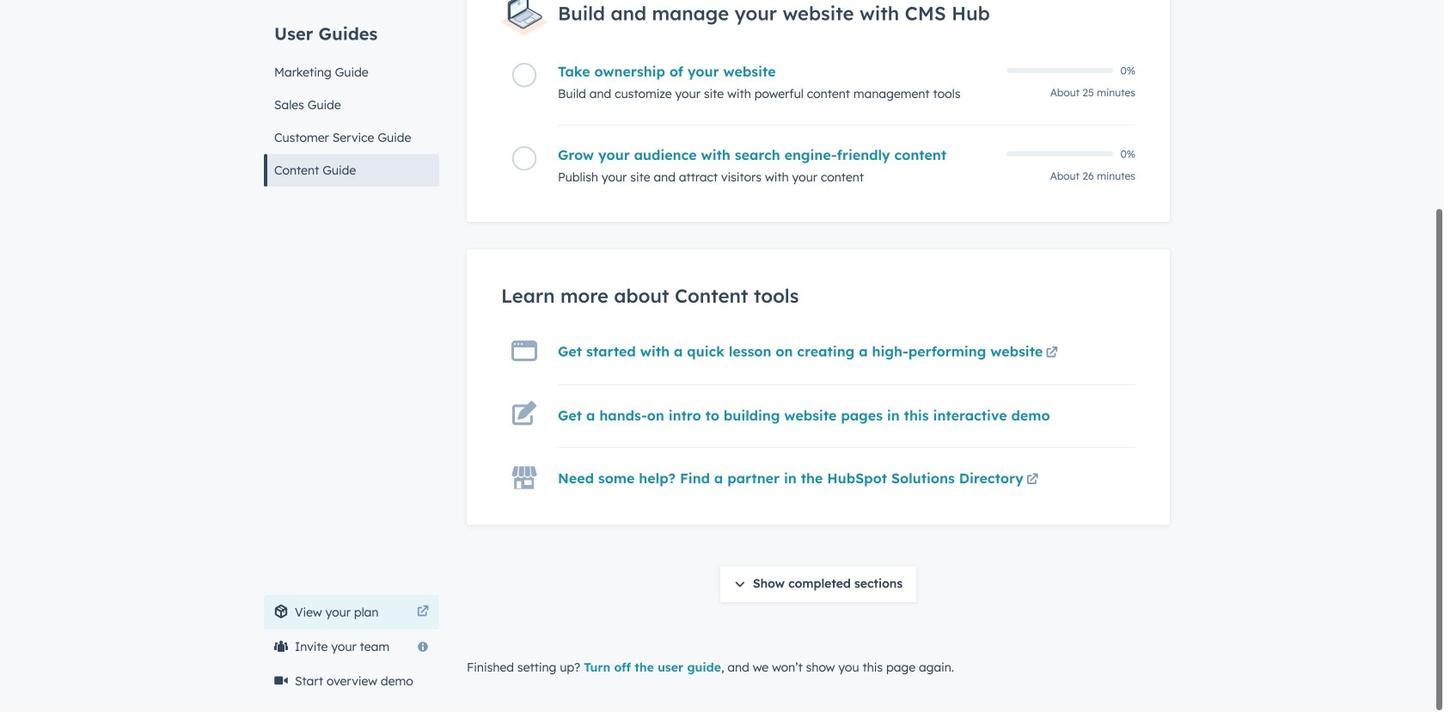 Task type: vqa. For each thing, say whether or not it's contained in the screenshot.
cancel
no



Task type: locate. For each thing, give the bounding box(es) containing it.
link opens in a new window image
[[1046, 343, 1059, 364], [1046, 347, 1059, 359], [1027, 470, 1039, 490]]

link opens in a new window image
[[1027, 474, 1039, 486], [417, 602, 429, 622], [417, 606, 429, 618]]

user guides element
[[264, 0, 439, 186]]



